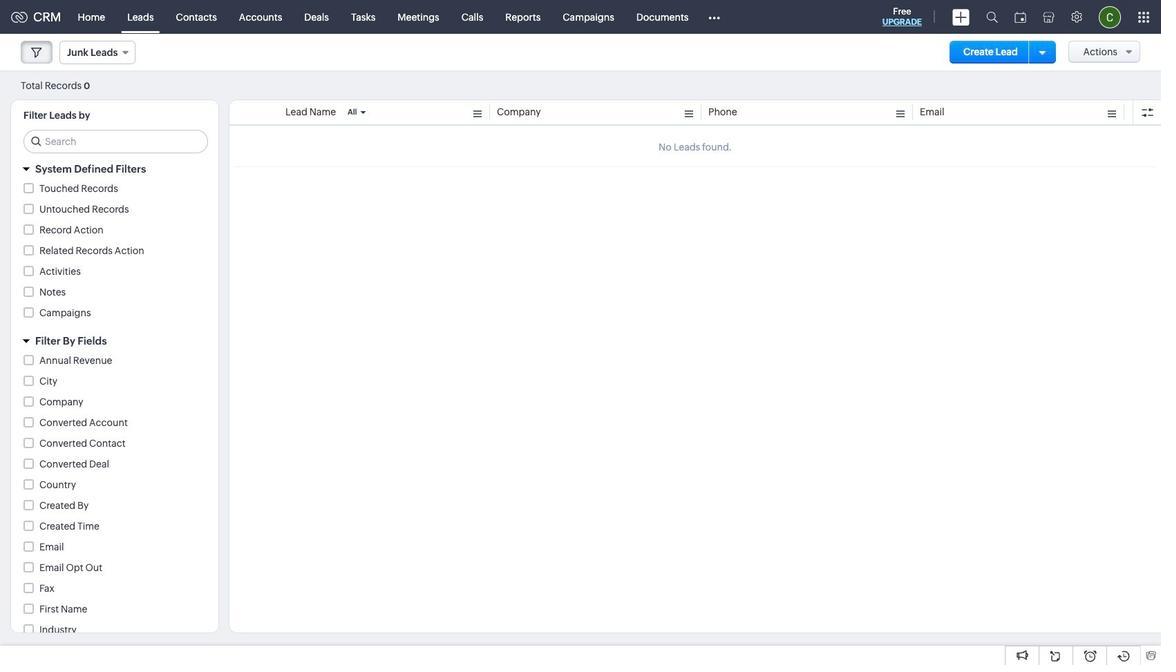 Task type: describe. For each thing, give the bounding box(es) containing it.
profile image
[[1099, 6, 1121, 28]]

Other Modules field
[[700, 6, 730, 28]]

search image
[[986, 11, 998, 23]]



Task type: locate. For each thing, give the bounding box(es) containing it.
search element
[[978, 0, 1006, 34]]

None field
[[59, 41, 136, 64]]

calendar image
[[1015, 11, 1027, 22]]

profile element
[[1091, 0, 1130, 34]]

create menu element
[[944, 0, 978, 34]]

Search text field
[[24, 131, 207, 153]]

logo image
[[11, 11, 28, 22]]

create menu image
[[953, 9, 970, 25]]



Task type: vqa. For each thing, say whether or not it's contained in the screenshot.
leftmost 1
no



